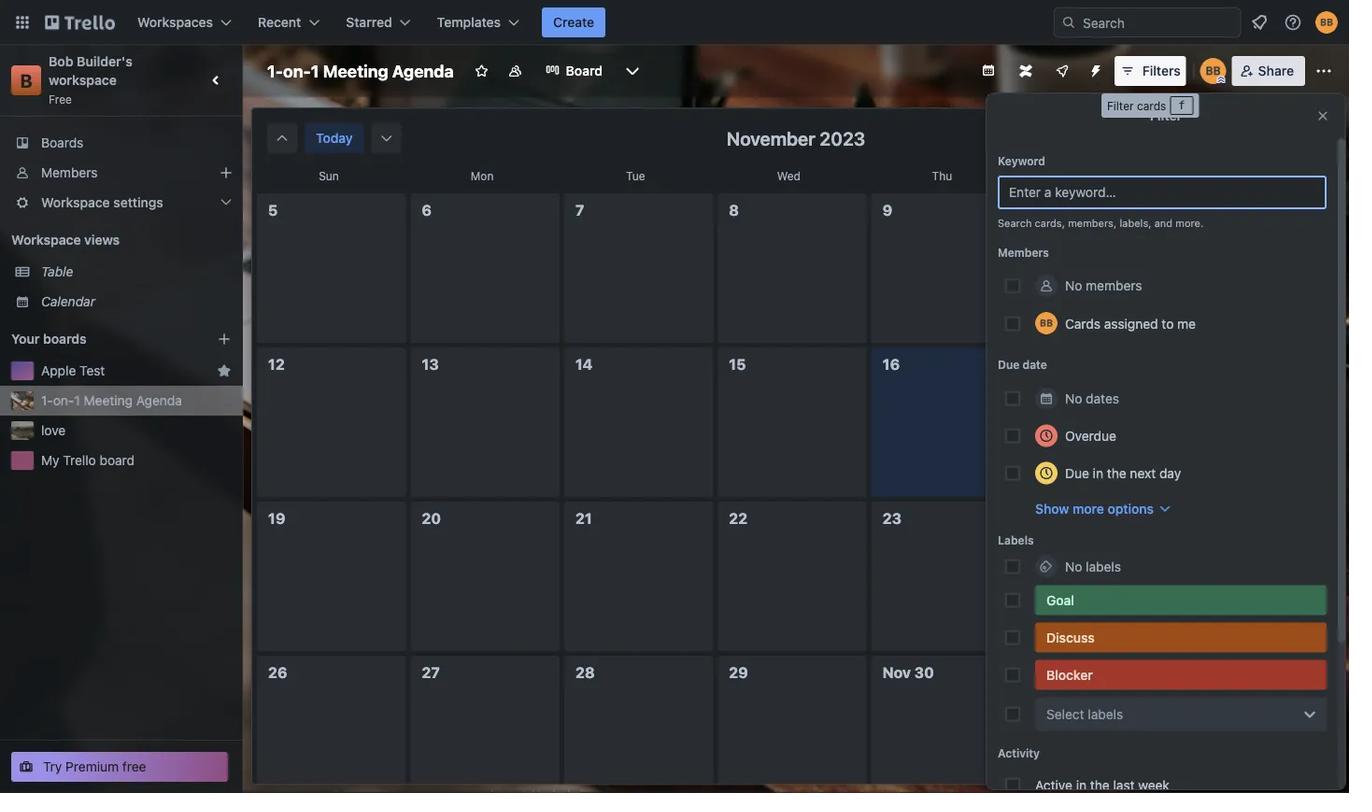 Task type: describe. For each thing, give the bounding box(es) containing it.
the for last
[[1091, 778, 1110, 793]]

more.
[[1176, 217, 1204, 229]]

builder's
[[77, 54, 133, 69]]

2 vertical spatial 1
[[1067, 664, 1074, 682]]

discuss
[[1047, 630, 1095, 645]]

9
[[883, 201, 893, 219]]

wed
[[777, 169, 801, 182]]

no for no members
[[1066, 278, 1083, 293]]

this member is an admin of this board. image
[[1218, 76, 1226, 84]]

bob
[[49, 54, 73, 69]]

table link
[[41, 263, 232, 281]]

show menu image
[[1315, 62, 1334, 80]]

color: red, title: "blocker" element
[[1036, 660, 1327, 690]]

apple
[[41, 363, 76, 379]]

me
[[1178, 316, 1196, 331]]

my trello board
[[41, 453, 135, 468]]

labels,
[[1120, 217, 1152, 229]]

confluence icon image
[[1020, 64, 1033, 78]]

7
[[576, 201, 584, 219]]

1 vertical spatial agenda
[[136, 393, 182, 408]]

starred icon image
[[217, 364, 232, 379]]

views
[[84, 232, 120, 248]]

your boards
[[11, 331, 87, 347]]

mon
[[471, 169, 494, 182]]

labels for no labels
[[1086, 559, 1122, 574]]

keyword
[[998, 154, 1046, 167]]

tue
[[626, 169, 645, 182]]

17
[[1037, 356, 1053, 373]]

dec
[[1037, 664, 1064, 682]]

templates button
[[426, 7, 531, 37]]

recent
[[258, 14, 301, 30]]

workspace
[[49, 72, 117, 88]]

workspace for workspace views
[[11, 232, 81, 248]]

table
[[41, 264, 73, 279]]

close popover image
[[1316, 108, 1331, 123]]

no for no dates
[[1066, 391, 1083, 406]]

sm image
[[377, 129, 396, 148]]

search cards, members, labels, and more.
[[998, 217, 1204, 229]]

back to home image
[[45, 7, 115, 37]]

color: orange, title: "discuss" element
[[1036, 623, 1327, 653]]

recent button
[[247, 7, 331, 37]]

16
[[883, 356, 900, 373]]

boards
[[41, 135, 84, 150]]

select labels
[[1047, 707, 1124, 722]]

apple test
[[41, 363, 105, 379]]

23
[[883, 510, 902, 528]]

trello
[[63, 453, 96, 468]]

automation image
[[1081, 56, 1107, 82]]

assigned
[[1105, 316, 1159, 331]]

board link
[[534, 56, 614, 86]]

members link
[[0, 158, 243, 188]]

due for due in the next day
[[1066, 465, 1090, 481]]

workspaces button
[[126, 7, 243, 37]]

my
[[41, 453, 59, 468]]

date
[[1023, 358, 1048, 372]]

power ups image
[[1055, 64, 1070, 79]]

on- inside board name 'text field'
[[283, 61, 311, 81]]

6
[[422, 201, 432, 219]]

the for next
[[1107, 465, 1127, 481]]

members,
[[1068, 217, 1117, 229]]

active
[[1036, 778, 1073, 793]]

1- inside board name 'text field'
[[267, 61, 283, 81]]

love
[[41, 423, 66, 438]]

cards
[[1137, 99, 1167, 112]]

premium
[[66, 759, 119, 775]]

filter for filter cards
[[1108, 99, 1134, 112]]

0 horizontal spatial meeting
[[84, 393, 133, 408]]

test
[[80, 363, 105, 379]]

20
[[422, 510, 441, 528]]

to
[[1162, 316, 1174, 331]]

bob builder's workspace free
[[49, 54, 136, 106]]

filter cards
[[1108, 99, 1167, 112]]

2023
[[820, 127, 866, 149]]

thu
[[932, 169, 953, 182]]

5
[[268, 201, 278, 219]]

bob builder's workspace link
[[49, 54, 136, 88]]

star or unstar board image
[[475, 64, 489, 79]]

last
[[1114, 778, 1135, 793]]

show more options button
[[1036, 500, 1173, 518]]

workspace navigation collapse icon image
[[204, 67, 230, 93]]

active in the last week
[[1036, 778, 1170, 793]]

workspace views
[[11, 232, 120, 248]]

filter for filter
[[1150, 108, 1183, 123]]

workspace settings
[[41, 195, 163, 210]]

sat
[[1241, 169, 1258, 182]]

1 horizontal spatial members
[[998, 246, 1050, 259]]

overdue
[[1066, 428, 1117, 444]]

agenda inside board name 'text field'
[[392, 61, 454, 81]]

no members
[[1066, 278, 1143, 293]]

calendar
[[41, 294, 95, 309]]

try premium free
[[43, 759, 146, 775]]

24
[[1037, 510, 1056, 528]]

next
[[1130, 465, 1156, 481]]

13
[[422, 356, 439, 373]]

my trello board link
[[41, 451, 232, 470]]

0 horizontal spatial 1
[[74, 393, 80, 408]]

f
[[1179, 99, 1186, 112]]

27
[[422, 664, 440, 682]]

no dates
[[1066, 391, 1120, 406]]



Task type: locate. For each thing, give the bounding box(es) containing it.
1 horizontal spatial due
[[1066, 465, 1090, 481]]

0 horizontal spatial in
[[1077, 778, 1087, 793]]

meeting down starred on the left of the page
[[323, 61, 389, 81]]

week
[[1139, 778, 1170, 793]]

labels for select labels
[[1088, 707, 1124, 722]]

workspace settings button
[[0, 188, 243, 218]]

members
[[41, 165, 98, 180], [998, 246, 1050, 259]]

1 vertical spatial workspace
[[11, 232, 81, 248]]

starred
[[346, 14, 392, 30]]

0 horizontal spatial 1-
[[41, 393, 53, 408]]

on-
[[283, 61, 311, 81], [53, 393, 74, 408]]

1 vertical spatial on-
[[53, 393, 74, 408]]

1 vertical spatial 1-
[[41, 393, 53, 408]]

0 vertical spatial members
[[41, 165, 98, 180]]

agenda left star or unstar board image
[[392, 61, 454, 81]]

no
[[1066, 278, 1083, 293], [1066, 391, 1083, 406], [1066, 559, 1083, 574]]

Board name text field
[[258, 56, 463, 86]]

calendar power-up image
[[981, 63, 996, 78]]

blocker
[[1047, 667, 1093, 683]]

1 down the 'apple test'
[[74, 393, 80, 408]]

0 horizontal spatial filter
[[1108, 99, 1134, 112]]

1 horizontal spatial 1
[[311, 61, 319, 81]]

no up "cards"
[[1066, 278, 1083, 293]]

love link
[[41, 422, 232, 440]]

the left next
[[1107, 465, 1127, 481]]

12
[[268, 356, 285, 373]]

28
[[576, 664, 595, 682]]

1 vertical spatial labels
[[1088, 707, 1124, 722]]

sm image
[[273, 129, 292, 148]]

workspace up workspace views
[[41, 195, 110, 210]]

apple test link
[[41, 362, 209, 380]]

0 vertical spatial the
[[1107, 465, 1127, 481]]

select
[[1047, 707, 1085, 722]]

and
[[1155, 217, 1173, 229]]

3 no from the top
[[1066, 559, 1083, 574]]

filters button
[[1115, 56, 1187, 86]]

show
[[1036, 501, 1070, 516]]

your boards with 4 items element
[[11, 328, 189, 351]]

2 no from the top
[[1066, 391, 1083, 406]]

0 horizontal spatial members
[[41, 165, 98, 180]]

due left date
[[998, 358, 1020, 372]]

activity
[[998, 747, 1040, 760]]

1 horizontal spatial bob builder (bobbuilder40) image
[[1316, 11, 1338, 34]]

free
[[49, 93, 72, 106]]

1 horizontal spatial 1-
[[267, 61, 283, 81]]

settings
[[113, 195, 163, 210]]

members down "boards"
[[41, 165, 98, 180]]

1-on-1 meeting agenda link
[[41, 392, 232, 410]]

share button
[[1233, 56, 1306, 86]]

1 horizontal spatial meeting
[[323, 61, 389, 81]]

2 vertical spatial no
[[1066, 559, 1083, 574]]

labels right select
[[1088, 707, 1124, 722]]

0 notifications image
[[1249, 11, 1271, 34]]

1 vertical spatial due
[[1066, 465, 1090, 481]]

fri
[[1089, 169, 1103, 182]]

0 horizontal spatial on-
[[53, 393, 74, 408]]

14
[[576, 356, 593, 373]]

26
[[268, 664, 288, 682]]

Search field
[[1077, 8, 1240, 36]]

0 vertical spatial workspace
[[41, 195, 110, 210]]

dates
[[1086, 391, 1120, 406]]

agenda up love link
[[136, 393, 182, 408]]

bob builder (bobbuilder40) image left "cards"
[[1036, 312, 1058, 335]]

boards link
[[0, 128, 243, 158]]

filter down filters
[[1150, 108, 1183, 123]]

filter left cards
[[1108, 99, 1134, 112]]

1 vertical spatial bob builder (bobbuilder40) image
[[1036, 312, 1058, 335]]

b link
[[11, 65, 41, 95]]

add board image
[[217, 332, 232, 347]]

workspace for workspace settings
[[41, 195, 110, 210]]

dec 1
[[1037, 664, 1074, 682]]

1 down recent dropdown button
[[311, 61, 319, 81]]

0 vertical spatial 1-
[[267, 61, 283, 81]]

no left dates
[[1066, 391, 1083, 406]]

meeting down test
[[84, 393, 133, 408]]

boards
[[43, 331, 87, 347]]

1 vertical spatial in
[[1077, 778, 1087, 793]]

labels down the show more options 'button'
[[1086, 559, 1122, 574]]

in
[[1093, 465, 1104, 481], [1077, 778, 1087, 793]]

1-on-1 meeting agenda
[[267, 61, 454, 81], [41, 393, 182, 408]]

cards
[[1066, 316, 1101, 331]]

create
[[553, 14, 595, 30]]

0 horizontal spatial agenda
[[136, 393, 182, 408]]

the left 'last'
[[1091, 778, 1110, 793]]

1-on-1 meeting agenda inside board name 'text field'
[[267, 61, 454, 81]]

1-on-1 meeting agenda down apple test link
[[41, 393, 182, 408]]

color: green, title: "goal" element
[[1036, 586, 1327, 615]]

in right the active
[[1077, 778, 1087, 793]]

0 vertical spatial due
[[998, 358, 1020, 372]]

0 vertical spatial bob builder (bobbuilder40) image
[[1316, 11, 1338, 34]]

1 vertical spatial the
[[1091, 778, 1110, 793]]

search
[[998, 217, 1032, 229]]

2 horizontal spatial 1
[[1067, 664, 1074, 682]]

1 vertical spatial 1-on-1 meeting agenda
[[41, 393, 182, 408]]

0 vertical spatial 1-on-1 meeting agenda
[[267, 61, 454, 81]]

the
[[1107, 465, 1127, 481], [1091, 778, 1110, 793]]

bob builder (bobbuilder40) image
[[1316, 11, 1338, 34], [1036, 312, 1058, 335]]

due in the next day
[[1066, 465, 1182, 481]]

1
[[311, 61, 319, 81], [74, 393, 80, 408], [1067, 664, 1074, 682]]

1 right dec
[[1067, 664, 1074, 682]]

your
[[11, 331, 40, 347]]

due up more
[[1066, 465, 1090, 481]]

november
[[727, 127, 816, 149]]

customize views image
[[623, 62, 642, 80]]

Enter a keyword… text field
[[998, 176, 1327, 209]]

10
[[1037, 201, 1054, 219]]

nov 30
[[883, 664, 934, 682]]

1 inside board name 'text field'
[[311, 61, 319, 81]]

members
[[1086, 278, 1143, 293]]

cards,
[[1035, 217, 1066, 229]]

0 vertical spatial meeting
[[323, 61, 389, 81]]

b
[[20, 69, 32, 91]]

1 vertical spatial members
[[998, 246, 1050, 259]]

primary element
[[0, 0, 1350, 45]]

2
[[1190, 664, 1199, 682]]

workspace
[[41, 195, 110, 210], [11, 232, 81, 248]]

15
[[729, 356, 746, 373]]

1- up love
[[41, 393, 53, 408]]

in up show more options
[[1093, 465, 1104, 481]]

workspaces
[[137, 14, 213, 30]]

due for due date
[[998, 358, 1020, 372]]

no up goal
[[1066, 559, 1083, 574]]

1 horizontal spatial 1-on-1 meeting agenda
[[267, 61, 454, 81]]

1 no from the top
[[1066, 278, 1083, 293]]

search image
[[1062, 15, 1077, 30]]

bob builder (bobbuilder40) image right open information menu image
[[1316, 11, 1338, 34]]

nov
[[883, 664, 911, 682]]

goal
[[1047, 593, 1075, 608]]

no labels
[[1066, 559, 1122, 574]]

0 vertical spatial 1
[[311, 61, 319, 81]]

21
[[576, 510, 592, 528]]

starred button
[[335, 7, 422, 37]]

1 horizontal spatial on-
[[283, 61, 311, 81]]

labels
[[998, 534, 1034, 547]]

22
[[729, 510, 748, 528]]

1-on-1 meeting agenda down starred on the left of the page
[[267, 61, 454, 81]]

open information menu image
[[1284, 13, 1303, 32]]

1 vertical spatial 1
[[74, 393, 80, 408]]

0 horizontal spatial bob builder (bobbuilder40) image
[[1036, 312, 1058, 335]]

due date
[[998, 358, 1048, 372]]

cards assigned to me
[[1066, 316, 1196, 331]]

workspace inside dropdown button
[[41, 195, 110, 210]]

19
[[268, 510, 286, 528]]

calendar link
[[41, 293, 232, 311]]

1 vertical spatial no
[[1066, 391, 1083, 406]]

meeting inside board name 'text field'
[[323, 61, 389, 81]]

day
[[1160, 465, 1182, 481]]

8
[[729, 201, 739, 219]]

agenda
[[392, 61, 454, 81], [136, 393, 182, 408]]

bob builder (bobbuilder40) image
[[1201, 58, 1227, 84]]

1 horizontal spatial filter
[[1150, 108, 1183, 123]]

1 vertical spatial meeting
[[84, 393, 133, 408]]

in for active
[[1077, 778, 1087, 793]]

0 vertical spatial on-
[[283, 61, 311, 81]]

on- down the apple
[[53, 393, 74, 408]]

0 horizontal spatial 1-on-1 meeting agenda
[[41, 393, 182, 408]]

0 vertical spatial no
[[1066, 278, 1083, 293]]

in for due
[[1093, 465, 1104, 481]]

0 vertical spatial labels
[[1086, 559, 1122, 574]]

0 vertical spatial in
[[1093, 465, 1104, 481]]

0 horizontal spatial due
[[998, 358, 1020, 372]]

workspace up the table
[[11, 232, 81, 248]]

1 horizontal spatial in
[[1093, 465, 1104, 481]]

on- down recent dropdown button
[[283, 61, 311, 81]]

11
[[1190, 201, 1205, 219]]

1 horizontal spatial agenda
[[392, 61, 454, 81]]

0 vertical spatial agenda
[[392, 61, 454, 81]]

options
[[1108, 501, 1154, 516]]

1- down recent
[[267, 61, 283, 81]]

1-
[[267, 61, 283, 81], [41, 393, 53, 408]]

members down search
[[998, 246, 1050, 259]]

workspace visible image
[[508, 64, 523, 79]]

no for no labels
[[1066, 559, 1083, 574]]

29
[[729, 664, 749, 682]]

filter
[[1108, 99, 1134, 112], [1150, 108, 1183, 123]]



Task type: vqa. For each thing, say whether or not it's contained in the screenshot.
Assigned
yes



